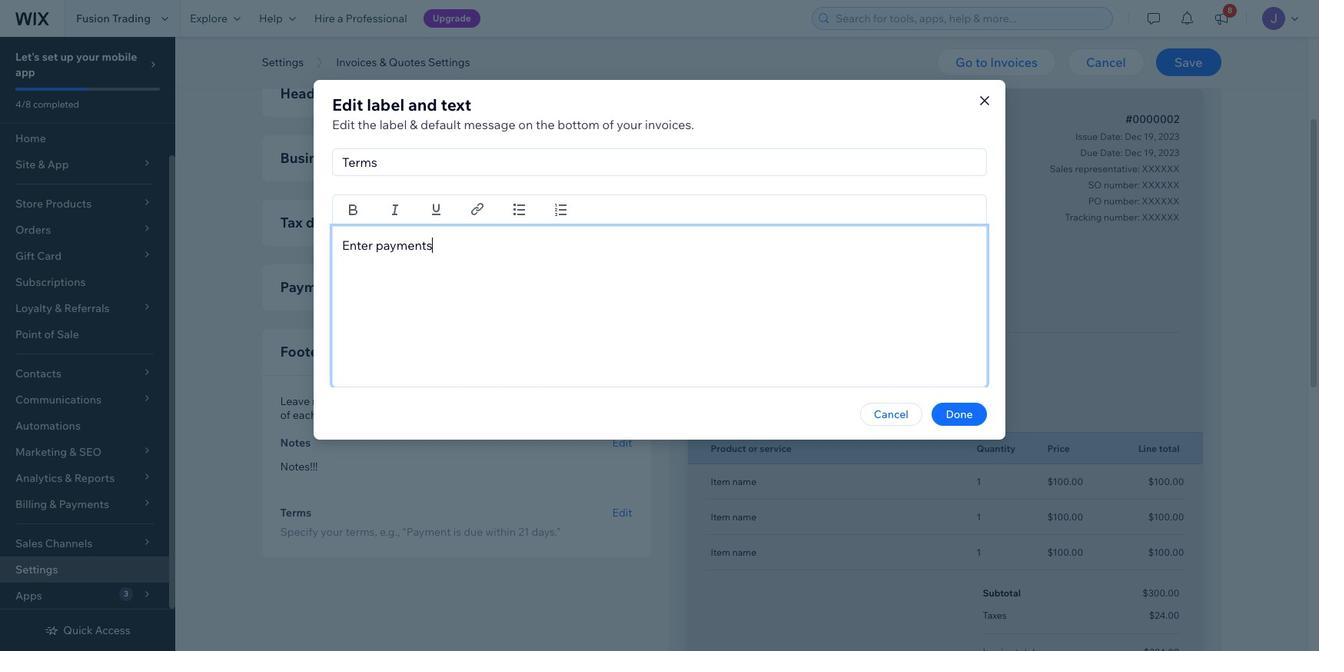 Task type: describe. For each thing, give the bounding box(es) containing it.
2 1 from the top
[[977, 512, 982, 523]]

0 horizontal spatial invoices
[[336, 55, 377, 69]]

affect
[[794, 35, 827, 51]]

taxes
[[983, 610, 1007, 622]]

terms
[[280, 506, 312, 520]]

default inside the edit label and text edit the label & default message on the bottom of your invoices.
[[421, 117, 461, 132]]

future
[[896, 35, 931, 51]]

#0000002 issue date: dec 19, 2023 due date: dec 19, 2023 sales representative: xxxxxx so number: xxxxxx po number: xxxxxx tracking number: xxxxxx
[[1050, 112, 1180, 223]]

tracking
[[1066, 212, 1103, 223]]

set
[[42, 50, 58, 64]]

info
[[343, 149, 368, 167]]

save
[[1175, 55, 1203, 70]]

settings for settings button
[[262, 55, 304, 69]]

terms
[[356, 395, 385, 408]]

go to invoices button
[[938, 48, 1057, 76]]

subtotal
[[983, 588, 1021, 599]]

0 vertical spatial label
[[367, 94, 405, 114]]

text
[[441, 94, 472, 114]]

sale
[[57, 328, 79, 342]]

1 item name from the top
[[711, 476, 757, 488]]

home
[[15, 132, 46, 145]]

2 name from the top
[[733, 512, 757, 523]]

subscriptions
[[15, 275, 86, 289]]

details
[[332, 85, 377, 102]]

bottom for text
[[558, 117, 600, 132]]

quick
[[63, 624, 93, 638]]

2 19, from the top
[[1145, 147, 1157, 158]]

help button
[[250, 0, 305, 37]]

1 date: from the top
[[1101, 131, 1124, 142]]

edit
[[521, 35, 543, 51]]

1 name from the top
[[733, 476, 757, 488]]

go to invoices
[[956, 55, 1038, 70]]

21
[[519, 525, 530, 539]]

edit specify your terms, e.g., "payment is due within 21 days."
[[280, 506, 633, 539]]

2 number: from the top
[[1105, 195, 1141, 207]]

2 date: from the top
[[1101, 147, 1124, 158]]

invoices & quotes settings button
[[329, 51, 478, 74]]

point
[[15, 328, 42, 342]]

is
[[454, 525, 462, 539]]

notes for leave
[[312, 395, 340, 408]]

3 1 from the top
[[977, 547, 982, 558]]

1 vertical spatial label
[[380, 117, 407, 132]]

price
[[1048, 443, 1071, 454]]

4/8 completed
[[15, 98, 79, 110]]

or inside leave notes or terms for your customers that will appear at the bottom of each invoice.
[[343, 395, 353, 408]]

2 dec from the top
[[1126, 147, 1143, 158]]

service
[[760, 443, 792, 454]]

0 vertical spatial on
[[406, 35, 420, 51]]

done
[[946, 407, 974, 421]]

payments received
[[280, 278, 406, 296]]

invoices & quotes settings
[[336, 55, 470, 69]]

po
[[1089, 195, 1103, 207]]

your inside let's set up your mobile app
[[76, 50, 99, 64]]

1 horizontal spatial each
[[423, 35, 451, 51]]

Enter payments text field
[[332, 226, 988, 387]]

product or service
[[711, 443, 792, 454]]

& inside button
[[380, 55, 387, 69]]

automations link
[[0, 413, 169, 439]]

2 item name from the top
[[711, 512, 757, 523]]

2 2023 from the top
[[1159, 147, 1180, 158]]

professional
[[346, 12, 407, 25]]

received
[[349, 278, 406, 296]]

sidebar element
[[0, 37, 175, 652]]

0 horizontal spatial the
[[358, 117, 377, 132]]

customize what appears on each invoice and edit your default email. changes made here will affect all issued & future invoices.
[[262, 35, 983, 51]]

settings for settings link
[[15, 563, 58, 577]]

your inside the edit label and text edit the label & default message on the bottom of your invoices.
[[617, 117, 643, 132]]

explore
[[190, 12, 228, 25]]

hire a professional link
[[305, 0, 417, 37]]

0 vertical spatial &
[[885, 35, 893, 51]]

1 number: from the top
[[1105, 179, 1141, 191]]

help
[[259, 12, 283, 25]]

the for text
[[536, 117, 555, 132]]

$300.00
[[1143, 588, 1180, 599]]

3 item name from the top
[[711, 547, 757, 558]]

4 xxxxxx from the top
[[1143, 212, 1180, 223]]

issue
[[1076, 131, 1099, 142]]

done button
[[932, 403, 988, 426]]

home link
[[0, 125, 169, 152]]

trading
[[112, 12, 151, 25]]

appear
[[526, 395, 561, 408]]

point of sale link
[[0, 322, 169, 348]]

payments
[[280, 278, 346, 296]]

at
[[563, 395, 573, 408]]

3 xxxxxx from the top
[[1143, 195, 1180, 207]]

2 item from the top
[[711, 512, 731, 523]]

settings link
[[0, 557, 169, 583]]

upgrade button
[[424, 9, 481, 28]]

within
[[486, 525, 516, 539]]

leave
[[280, 395, 310, 408]]

days."
[[532, 525, 561, 539]]

$24.00
[[1150, 610, 1180, 622]]

on inside the edit label and text edit the label & default message on the bottom of your invoices.
[[519, 117, 533, 132]]

leave notes or terms for your customers that will appear at the bottom of each invoice.
[[280, 395, 632, 422]]

3 name from the top
[[733, 547, 757, 558]]

hire a professional
[[314, 12, 407, 25]]

here
[[744, 35, 770, 51]]

changes
[[655, 35, 706, 51]]

tax
[[280, 214, 303, 232]]

customers
[[429, 395, 482, 408]]

completed
[[33, 98, 79, 110]]

1 horizontal spatial default
[[575, 35, 615, 51]]

8 button
[[1205, 0, 1239, 37]]

customer address
[[711, 379, 790, 391]]

1 item from the top
[[711, 476, 731, 488]]

go
[[956, 55, 973, 70]]

what
[[325, 35, 354, 51]]



Task type: locate. For each thing, give the bounding box(es) containing it.
1 horizontal spatial invoices.
[[934, 35, 983, 51]]

default left email.
[[575, 35, 615, 51]]

0 vertical spatial cancel button
[[1068, 48, 1145, 76]]

2 horizontal spatial the
[[576, 395, 592, 408]]

0 vertical spatial notes
[[327, 343, 364, 361]]

0 vertical spatial edit button
[[613, 436, 633, 450]]

on right message
[[519, 117, 533, 132]]

invoices
[[991, 55, 1038, 70], [336, 55, 377, 69]]

fusion trading
[[76, 12, 151, 25]]

3 item from the top
[[711, 547, 731, 558]]

& inside the edit label and text edit the label & default message on the bottom of your invoices.
[[410, 117, 418, 132]]

date: up representative:
[[1101, 147, 1124, 158]]

0 vertical spatial invoices.
[[934, 35, 983, 51]]

the down details
[[358, 117, 377, 132]]

invoices.
[[934, 35, 983, 51], [645, 117, 695, 132]]

on
[[406, 35, 420, 51], [519, 117, 533, 132]]

dec down "#0000002"
[[1126, 131, 1143, 142]]

1 vertical spatial &
[[380, 55, 387, 69]]

that
[[484, 395, 504, 408]]

0 horizontal spatial and
[[408, 94, 438, 114]]

settings inside sidebar 'element'
[[15, 563, 58, 577]]

1 vertical spatial 19,
[[1145, 147, 1157, 158]]

each inside leave notes or terms for your customers that will appear at the bottom of each invoice.
[[293, 408, 317, 422]]

0 vertical spatial and
[[497, 35, 518, 51]]

2 edit button from the top
[[613, 506, 633, 520]]

appears
[[356, 35, 403, 51]]

edit label and text edit the label & default message on the bottom of your invoices.
[[332, 94, 695, 132]]

notes right footer
[[327, 343, 364, 361]]

number: right tracking
[[1105, 212, 1141, 223]]

tax display
[[280, 214, 354, 232]]

business info
[[280, 149, 368, 167]]

0 vertical spatial 2023
[[1159, 131, 1180, 142]]

1 vertical spatial edit button
[[613, 506, 633, 520]]

0 horizontal spatial each
[[293, 408, 317, 422]]

2 vertical spatial name
[[733, 547, 757, 558]]

123
[[987, 257, 1002, 268]]

point of sale
[[15, 328, 79, 342]]

0 vertical spatial dec
[[1126, 131, 1143, 142]]

1 vertical spatial default
[[421, 117, 461, 132]]

cancel button
[[1068, 48, 1145, 76], [861, 403, 923, 426]]

due
[[464, 525, 483, 539]]

2 vertical spatial item name
[[711, 547, 757, 558]]

bottom
[[558, 117, 600, 132], [595, 395, 632, 408]]

1 xxxxxx from the top
[[1143, 163, 1180, 175]]

2 vertical spatial 1
[[977, 547, 982, 558]]

1 horizontal spatial cancel
[[1087, 55, 1127, 70]]

1 19, from the top
[[1145, 131, 1157, 142]]

access
[[95, 624, 131, 638]]

$100.00
[[1048, 476, 1084, 488], [1149, 476, 1185, 488], [1048, 512, 1084, 523], [1149, 512, 1185, 523], [1048, 547, 1084, 558], [1149, 547, 1185, 558]]

edit for edit specify your terms, e.g., "payment is due within 21 days."
[[613, 506, 633, 520]]

enter
[[342, 237, 373, 253]]

1 horizontal spatial &
[[410, 117, 418, 132]]

siren:
[[955, 257, 985, 268]]

0 vertical spatial item
[[711, 476, 731, 488]]

1 vertical spatial number:
[[1105, 195, 1141, 207]]

0 horizontal spatial or
[[343, 395, 353, 408]]

1 horizontal spatial of
[[280, 408, 290, 422]]

1 dec from the top
[[1126, 131, 1143, 142]]

notes
[[280, 436, 311, 450]]

and left the edit
[[497, 35, 518, 51]]

cancel left done
[[874, 407, 909, 421]]

invoice.
[[319, 408, 357, 422]]

save button
[[1157, 48, 1222, 76]]

1 vertical spatial name
[[733, 512, 757, 523]]

Terms field
[[338, 149, 982, 175]]

bottom inside the edit label and text edit the label & default message on the bottom of your invoices.
[[558, 117, 600, 132]]

your
[[546, 35, 572, 51], [76, 50, 99, 64], [617, 117, 643, 132], [404, 395, 426, 408], [321, 525, 343, 539]]

1 horizontal spatial cancel button
[[1068, 48, 1145, 76]]

edit for edit
[[613, 436, 633, 450]]

1 edit button from the top
[[613, 436, 633, 450]]

and inside the edit label and text edit the label & default message on the bottom of your invoices.
[[408, 94, 438, 114]]

of up terms field
[[603, 117, 614, 132]]

date:
[[1101, 131, 1124, 142], [1101, 147, 1124, 158]]

notes!!!
[[280, 460, 318, 474]]

& left future
[[885, 35, 893, 51]]

all
[[830, 35, 842, 51]]

1 vertical spatial cancel button
[[861, 403, 923, 426]]

made
[[708, 35, 741, 51]]

of inside sidebar 'element'
[[44, 328, 55, 342]]

invoices right to
[[991, 55, 1038, 70]]

0 horizontal spatial invoices.
[[645, 117, 695, 132]]

date: right issue
[[1101, 131, 1124, 142]]

1 2023 from the top
[[1159, 131, 1180, 142]]

customize
[[262, 35, 323, 51]]

the inside leave notes or terms for your customers that will appear at the bottom of each invoice.
[[576, 395, 592, 408]]

1 vertical spatial dec
[[1126, 147, 1143, 158]]

your right the edit
[[546, 35, 572, 51]]

hire
[[314, 12, 335, 25]]

mobile
[[102, 50, 137, 64]]

of for label
[[603, 117, 614, 132]]

cancel button left done
[[861, 403, 923, 426]]

notes inside leave notes or terms for your customers that will appear at the bottom of each invoice.
[[312, 395, 340, 408]]

your right up
[[76, 50, 99, 64]]

1 horizontal spatial the
[[536, 117, 555, 132]]

0 horizontal spatial cancel
[[874, 407, 909, 421]]

1 horizontal spatial settings
[[262, 55, 304, 69]]

1 vertical spatial of
[[44, 328, 55, 342]]

2 vertical spatial number:
[[1105, 212, 1141, 223]]

on up quotes
[[406, 35, 420, 51]]

1 vertical spatial 2023
[[1159, 147, 1180, 158]]

the right message
[[536, 117, 555, 132]]

of inside the edit label and text edit the label & default message on the bottom of your invoices.
[[603, 117, 614, 132]]

0 vertical spatial each
[[423, 35, 451, 51]]

1 1 from the top
[[977, 476, 982, 488]]

0 vertical spatial default
[[575, 35, 615, 51]]

bottom for terms
[[595, 395, 632, 408]]

0 vertical spatial of
[[603, 117, 614, 132]]

1 horizontal spatial on
[[519, 117, 533, 132]]

each down upgrade button at left
[[423, 35, 451, 51]]

default down text
[[421, 117, 461, 132]]

quick access button
[[45, 624, 131, 638]]

4/8
[[15, 98, 31, 110]]

label
[[367, 94, 405, 114], [380, 117, 407, 132]]

3 number: from the top
[[1105, 212, 1141, 223]]

& down 'appears'
[[380, 55, 387, 69]]

0 vertical spatial will
[[772, 35, 791, 51]]

1 vertical spatial bottom
[[595, 395, 632, 408]]

and left text
[[408, 94, 438, 114]]

0 vertical spatial 19,
[[1145, 131, 1157, 142]]

a
[[338, 12, 344, 25]]

0 vertical spatial date:
[[1101, 131, 1124, 142]]

will inside leave notes or terms for your customers that will appear at the bottom of each invoice.
[[507, 395, 523, 408]]

settings button
[[254, 51, 312, 74]]

1 vertical spatial date:
[[1101, 147, 1124, 158]]

dec up representative:
[[1126, 147, 1143, 158]]

1 horizontal spatial will
[[772, 35, 791, 51]]

0 vertical spatial bottom
[[558, 117, 600, 132]]

automations
[[15, 419, 81, 433]]

2 horizontal spatial of
[[603, 117, 614, 132]]

1 vertical spatial on
[[519, 117, 533, 132]]

0 horizontal spatial settings
[[15, 563, 58, 577]]

issued
[[845, 35, 882, 51]]

quotes
[[389, 55, 426, 69]]

invoices. inside the edit label and text edit the label & default message on the bottom of your invoices.
[[645, 117, 695, 132]]

1 vertical spatial invoices.
[[645, 117, 695, 132]]

number:
[[1105, 179, 1141, 191], [1105, 195, 1141, 207], [1105, 212, 1141, 223]]

or left service
[[749, 443, 758, 454]]

2 vertical spatial item
[[711, 547, 731, 558]]

0 vertical spatial cancel
[[1087, 55, 1127, 70]]

item
[[711, 476, 731, 488], [711, 512, 731, 523], [711, 547, 731, 558]]

customer
[[711, 379, 754, 391]]

"payment
[[403, 525, 451, 539]]

2 horizontal spatial &
[[885, 35, 893, 51]]

settings
[[262, 55, 304, 69], [428, 55, 470, 69], [15, 563, 58, 577]]

your right for at the bottom left
[[404, 395, 426, 408]]

1 vertical spatial notes
[[312, 395, 340, 408]]

will right the that
[[507, 395, 523, 408]]

invoices. up terms field
[[645, 117, 695, 132]]

upgrade
[[433, 12, 471, 24]]

1 vertical spatial and
[[408, 94, 438, 114]]

display
[[306, 214, 354, 232]]

2 vertical spatial of
[[280, 408, 290, 422]]

notes for footer
[[327, 343, 364, 361]]

the right at
[[576, 395, 592, 408]]

for
[[387, 395, 401, 408]]

1 horizontal spatial or
[[749, 443, 758, 454]]

total
[[1160, 443, 1180, 454]]

cancel for top cancel button
[[1087, 55, 1127, 70]]

notes right 'leave' at the bottom
[[312, 395, 340, 408]]

0 horizontal spatial on
[[406, 35, 420, 51]]

email.
[[618, 35, 652, 51]]

your up terms field
[[617, 117, 643, 132]]

0 horizontal spatial default
[[421, 117, 461, 132]]

footer notes
[[280, 343, 364, 361]]

the for terms
[[576, 395, 592, 408]]

invoices down what
[[336, 55, 377, 69]]

bottom inside leave notes or terms for your customers that will appear at the bottom of each invoice.
[[595, 395, 632, 408]]

0 vertical spatial name
[[733, 476, 757, 488]]

siren: 123
[[955, 257, 1002, 268]]

2 vertical spatial &
[[410, 117, 418, 132]]

0 vertical spatial number:
[[1105, 179, 1141, 191]]

1 vertical spatial or
[[749, 443, 758, 454]]

let's
[[15, 50, 40, 64]]

enter payments
[[342, 237, 433, 253]]

edit
[[332, 94, 363, 114], [332, 117, 355, 132], [613, 436, 633, 450], [613, 506, 633, 520]]

1 vertical spatial will
[[507, 395, 523, 408]]

2023
[[1159, 131, 1180, 142], [1159, 147, 1180, 158]]

or left terms
[[343, 395, 353, 408]]

of up notes
[[280, 408, 290, 422]]

number: down representative:
[[1105, 179, 1141, 191]]

representative:
[[1076, 163, 1141, 175]]

e.g.,
[[380, 525, 400, 539]]

invoices. up 'go'
[[934, 35, 983, 51]]

product
[[711, 443, 747, 454]]

item name
[[711, 476, 757, 488], [711, 512, 757, 523], [711, 547, 757, 558]]

of inside leave notes or terms for your customers that will appear at the bottom of each invoice.
[[280, 408, 290, 422]]

header details
[[280, 85, 377, 102]]

up
[[60, 50, 74, 64]]

edit button
[[613, 436, 633, 450], [613, 506, 633, 520]]

sales
[[1050, 163, 1074, 175]]

1 vertical spatial each
[[293, 408, 317, 422]]

19,
[[1145, 131, 1157, 142], [1145, 147, 1157, 158]]

and
[[497, 35, 518, 51], [408, 94, 438, 114]]

cancel up "#0000002"
[[1087, 55, 1127, 70]]

0 horizontal spatial will
[[507, 395, 523, 408]]

1 vertical spatial 1
[[977, 512, 982, 523]]

cancel button up "#0000002"
[[1068, 48, 1145, 76]]

your inside edit specify your terms, e.g., "payment is due within 21 days."
[[321, 525, 343, 539]]

of for notes
[[280, 408, 290, 422]]

cancel for bottommost cancel button
[[874, 407, 909, 421]]

your inside leave notes or terms for your customers that will appear at the bottom of each invoice.
[[404, 395, 426, 408]]

&
[[885, 35, 893, 51], [380, 55, 387, 69], [410, 117, 418, 132]]

edit inside edit specify your terms, e.g., "payment is due within 21 days."
[[613, 506, 633, 520]]

terms,
[[346, 525, 378, 539]]

1 vertical spatial item name
[[711, 512, 757, 523]]

0 vertical spatial or
[[343, 395, 353, 408]]

edit for edit label and text edit the label & default message on the bottom of your invoices.
[[332, 94, 363, 114]]

number: right 'po' in the right top of the page
[[1105, 195, 1141, 207]]

quick access
[[63, 624, 131, 638]]

0 horizontal spatial cancel button
[[861, 403, 923, 426]]

1 horizontal spatial invoices
[[991, 55, 1038, 70]]

of left sale
[[44, 328, 55, 342]]

your left terms,
[[321, 525, 343, 539]]

1 vertical spatial cancel
[[874, 407, 909, 421]]

so
[[1089, 179, 1103, 191]]

0 horizontal spatial &
[[380, 55, 387, 69]]

will right here
[[772, 35, 791, 51]]

each up notes
[[293, 408, 317, 422]]

0 vertical spatial 1
[[977, 476, 982, 488]]

Search for tools, apps, help & more... field
[[832, 8, 1108, 29]]

2 horizontal spatial settings
[[428, 55, 470, 69]]

specify
[[280, 525, 319, 539]]

2 xxxxxx from the top
[[1143, 179, 1180, 191]]

name
[[733, 476, 757, 488], [733, 512, 757, 523], [733, 547, 757, 558]]

invoice
[[453, 35, 494, 51]]

0 horizontal spatial of
[[44, 328, 55, 342]]

0 vertical spatial item name
[[711, 476, 757, 488]]

1 vertical spatial item
[[711, 512, 731, 523]]

& down quotes
[[410, 117, 418, 132]]

#0000002
[[1126, 112, 1180, 126]]

1 horizontal spatial and
[[497, 35, 518, 51]]



Task type: vqa. For each thing, say whether or not it's contained in the screenshot.
the bottom Ads
no



